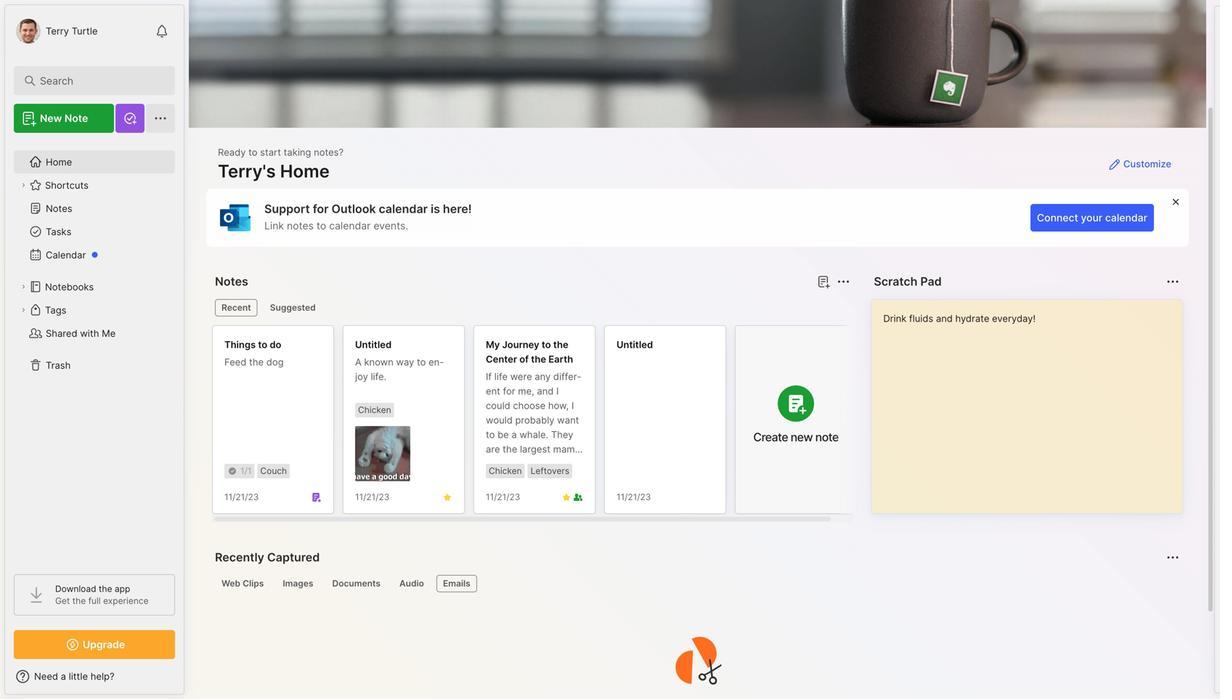 Task type: locate. For each thing, give the bounding box(es) containing it.
0 horizontal spatial a
[[61, 671, 66, 682]]

largest
[[520, 444, 551, 455]]

upgrade button
[[14, 630, 175, 660]]

create new note
[[753, 430, 839, 445]]

calendar inside button
[[1105, 212, 1148, 224]]

chicken down life.
[[358, 405, 391, 415]]

0 vertical spatial notes
[[46, 203, 72, 214]]

a left 'little'
[[61, 671, 66, 682]]

more actions image
[[835, 273, 852, 291], [1164, 273, 1182, 291], [1164, 549, 1182, 567]]

full
[[88, 596, 101, 606]]

main element
[[0, 0, 189, 699]]

1 vertical spatial earth
[[518, 458, 542, 470]]

want
[[557, 415, 579, 426]]

tab list
[[215, 299, 848, 317], [215, 575, 1177, 593]]

Account field
[[14, 17, 98, 46]]

more actions image for recently captured
[[1164, 549, 1182, 567]]

1 tab list from the top
[[215, 299, 848, 317]]

notes inside notes link
[[46, 203, 72, 214]]

Search text field
[[40, 74, 156, 88]]

for down life at the left of the page
[[503, 386, 515, 397]]

more actions field for scratch pad
[[1163, 272, 1183, 292]]

to inside support for outlook calendar is here! link notes to calendar events.
[[317, 220, 326, 232]]

web clips tab
[[215, 575, 270, 593]]

1 untitled from the left
[[355, 339, 392, 350]]

to inside things to do feed the dog
[[258, 339, 267, 350]]

1 vertical spatial notes
[[215, 275, 248, 289]]

way
[[396, 357, 414, 368]]

0 vertical spatial tab list
[[215, 299, 848, 317]]

create
[[753, 430, 788, 445]]

en
[[429, 357, 444, 368]]

home
[[46, 156, 72, 168], [280, 161, 330, 182]]

create new note row group
[[212, 325, 866, 523]]

1 horizontal spatial for
[[503, 386, 515, 397]]

me,
[[518, 386, 534, 397]]

More actions field
[[833, 272, 854, 292], [1163, 272, 1183, 292], [1163, 548, 1183, 568]]

untitled a known way to en joy life.
[[355, 339, 444, 382]]

1 horizontal spatial home
[[280, 161, 330, 182]]

1 vertical spatial a
[[61, 671, 66, 682]]

their
[[536, 473, 556, 484]]

chicken down are
[[489, 466, 522, 476]]

calendar
[[379, 202, 428, 216], [1105, 212, 1148, 224], [329, 220, 371, 232]]

audio tab
[[393, 575, 431, 593]]

the
[[553, 339, 568, 350], [531, 354, 546, 365], [249, 357, 264, 368], [503, 444, 517, 455], [99, 584, 112, 594], [72, 596, 86, 606]]

connect
[[1037, 212, 1078, 224]]

1 horizontal spatial notes
[[215, 275, 248, 289]]

a right be in the bottom left of the page
[[512, 429, 517, 441]]

if
[[486, 371, 492, 382]]

untitled
[[355, 339, 392, 350], [617, 339, 653, 350]]

ready
[[218, 147, 246, 158]]

1 horizontal spatial a
[[512, 429, 517, 441]]

could
[[486, 400, 510, 411]]

recent tab
[[215, 299, 258, 317]]

of down "journey"
[[520, 354, 529, 365]]

none search field inside main element
[[40, 72, 156, 89]]

of
[[520, 354, 529, 365], [524, 473, 533, 484]]

chicken for joy
[[358, 405, 391, 415]]

things to do feed the dog
[[224, 339, 284, 368]]

home down taking
[[280, 161, 330, 182]]

1 horizontal spatial untitled
[[617, 339, 653, 350]]

home up shortcuts
[[46, 156, 72, 168]]

calendar down outlook
[[329, 220, 371, 232]]

earth up the differ
[[549, 354, 573, 365]]

were
[[510, 371, 532, 382]]

shared
[[46, 328, 77, 339]]

tasks
[[46, 226, 71, 237]]

0 horizontal spatial untitled
[[355, 339, 392, 350]]

0 vertical spatial and
[[537, 386, 554, 397]]

link
[[264, 220, 284, 232]]

to left start
[[248, 147, 257, 158]]

life.
[[371, 371, 387, 382]]

how,
[[548, 400, 569, 411]]

notes up tasks in the top left of the page
[[46, 203, 72, 214]]

the left dog at the bottom of page
[[249, 357, 264, 368]]

0 horizontal spatial notes
[[46, 203, 72, 214]]

images
[[283, 579, 313, 589]]

2 11/21/23 from the left
[[355, 492, 390, 503]]

d...
[[486, 487, 500, 499]]

0 horizontal spatial home
[[46, 156, 72, 168]]

need
[[34, 671, 58, 682]]

need a little help?
[[34, 671, 114, 682]]

the up the differ
[[553, 339, 568, 350]]

experience
[[103, 596, 149, 606]]

0 horizontal spatial i
[[556, 386, 559, 397]]

i
[[556, 386, 559, 397], [572, 400, 574, 411]]

2 tab list from the top
[[215, 575, 1177, 593]]

app
[[115, 584, 130, 594]]

i right how,
[[572, 400, 574, 411]]

1 vertical spatial and
[[545, 458, 561, 470]]

1 vertical spatial i
[[572, 400, 574, 411]]

a inside field
[[61, 671, 66, 682]]

0 horizontal spatial chicken
[[358, 405, 391, 415]]

1 horizontal spatial calendar
[[379, 202, 428, 216]]

0 vertical spatial for
[[313, 202, 329, 216]]

emails tab
[[436, 575, 477, 593]]

and down any
[[537, 386, 554, 397]]

differ
[[553, 371, 581, 382]]

notes
[[46, 203, 72, 214], [215, 275, 248, 289]]

2 untitled from the left
[[617, 339, 653, 350]]

center
[[486, 354, 517, 365]]

terry
[[46, 25, 69, 37]]

notebooks
[[45, 281, 94, 293]]

untitled for untitled a known way to en joy life.
[[355, 339, 392, 350]]

0 vertical spatial a
[[512, 429, 517, 441]]

to right notes
[[317, 220, 326, 232]]

dog
[[266, 357, 284, 368]]

suggested
[[270, 303, 316, 313]]

vast
[[559, 473, 578, 484]]

tree
[[5, 142, 184, 561]]

0 vertical spatial chicken
[[358, 405, 391, 415]]

0 horizontal spatial calendar
[[329, 220, 371, 232]]

untitled for untitled
[[617, 339, 653, 350]]

recently captured button
[[212, 546, 323, 569]]

home inside ready to start taking notes? terry's home
[[280, 161, 330, 182]]

new
[[40, 112, 62, 125]]

to left do
[[258, 339, 267, 350]]

untitled inside untitled a known way to en joy life.
[[355, 339, 392, 350]]

joy
[[355, 357, 444, 382]]

me
[[102, 328, 116, 339]]

tab list containing web clips
[[215, 575, 1177, 593]]

they
[[551, 429, 573, 441]]

0 horizontal spatial for
[[313, 202, 329, 216]]

web clips
[[222, 579, 264, 589]]

1 vertical spatial for
[[503, 386, 515, 397]]

documents
[[332, 579, 381, 589]]

documents tab
[[326, 575, 387, 593]]

1 horizontal spatial chicken
[[489, 466, 522, 476]]

do
[[270, 339, 281, 350]]

for
[[313, 202, 329, 216], [503, 386, 515, 397]]

tab list for recently captured
[[215, 575, 1177, 593]]

is
[[431, 202, 440, 216]]

calendar right your
[[1105, 212, 1148, 224]]

to
[[248, 147, 257, 158], [317, 220, 326, 232], [258, 339, 267, 350], [542, 339, 551, 350], [417, 357, 426, 368], [486, 429, 495, 441]]

notes inside notes "button"
[[215, 275, 248, 289]]

earth
[[549, 354, 573, 365], [518, 458, 542, 470]]

1 horizontal spatial earth
[[549, 354, 573, 365]]

for up notes
[[313, 202, 329, 216]]

None search field
[[40, 72, 156, 89]]

whale.
[[520, 429, 548, 441]]

start
[[260, 147, 281, 158]]

earth down largest
[[518, 458, 542, 470]]

0 horizontal spatial earth
[[518, 458, 542, 470]]

tree containing home
[[5, 142, 184, 561]]

and up the their
[[545, 458, 561, 470]]

for inside support for outlook calendar is here! link notes to calendar events.
[[313, 202, 329, 216]]

to left en at the bottom of page
[[417, 357, 426, 368]]

my journey to the center of the earth if life were any differ ent for me, and i could choose how, i would probably want to be a whale. they are the largest mam mal on earth and masters of their vast d...
[[486, 339, 581, 499]]

11/21/23
[[224, 492, 259, 503], [355, 492, 390, 503], [486, 492, 520, 503], [617, 492, 651, 503]]

1 vertical spatial chicken
[[489, 466, 522, 476]]

calendar up events.
[[379, 202, 428, 216]]

customize
[[1124, 158, 1172, 170]]

tab list containing recent
[[215, 299, 848, 317]]

1 11/21/23 from the left
[[224, 492, 259, 503]]

to right "journey"
[[542, 339, 551, 350]]

suggested tab
[[263, 299, 322, 317]]

expand tags image
[[19, 306, 28, 314]]

couch
[[260, 466, 287, 476]]

WHAT'S NEW field
[[5, 665, 184, 689]]

1/1
[[240, 466, 252, 476]]

i up how,
[[556, 386, 559, 397]]

outlook
[[332, 202, 376, 216]]

expand notebooks image
[[19, 283, 28, 291]]

thumbnail image
[[355, 426, 410, 482]]

clips
[[243, 579, 264, 589]]

2 horizontal spatial calendar
[[1105, 212, 1148, 224]]

notes up recent
[[215, 275, 248, 289]]

of left the their
[[524, 473, 533, 484]]

with
[[80, 328, 99, 339]]

1 vertical spatial tab list
[[215, 575, 1177, 593]]

choose
[[513, 400, 546, 411]]

a
[[512, 429, 517, 441], [61, 671, 66, 682]]



Task type: vqa. For each thing, say whether or not it's contained in the screenshot.
Upgrade "ICON"
no



Task type: describe. For each thing, give the bounding box(es) containing it.
tasks button
[[14, 220, 174, 243]]

0 vertical spatial of
[[520, 354, 529, 365]]

things
[[224, 339, 256, 350]]

terry turtle
[[46, 25, 98, 37]]

the up any
[[531, 354, 546, 365]]

download the app get the full experience
[[55, 584, 149, 606]]

masters
[[486, 473, 522, 484]]

trash link
[[14, 354, 174, 377]]

be
[[498, 429, 509, 441]]

any
[[535, 371, 551, 382]]

emails
[[443, 579, 470, 589]]

scratch pad
[[874, 275, 942, 289]]

to inside ready to start taking notes? terry's home
[[248, 147, 257, 158]]

0 vertical spatial earth
[[549, 354, 573, 365]]

notebooks link
[[14, 275, 174, 299]]

to inside untitled a known way to en joy life.
[[417, 357, 426, 368]]

are
[[486, 444, 500, 455]]

mal
[[486, 444, 579, 470]]

would
[[486, 415, 513, 426]]

home inside "link"
[[46, 156, 72, 168]]

4 11/21/23 from the left
[[617, 492, 651, 503]]

calendar
[[46, 249, 86, 261]]

the up on
[[503, 444, 517, 455]]

1 vertical spatial of
[[524, 473, 533, 484]]

to left be in the bottom left of the page
[[486, 429, 495, 441]]

scratch
[[874, 275, 918, 289]]

create new note button
[[735, 325, 857, 514]]

audio
[[399, 579, 424, 589]]

0 vertical spatial i
[[556, 386, 559, 397]]

notes link
[[14, 197, 174, 220]]

home link
[[14, 150, 175, 174]]

images tab
[[276, 575, 320, 593]]

for inside my journey to the center of the earth if life were any differ ent for me, and i could choose how, i would probably want to be a whale. they are the largest mam mal on earth and masters of their vast d...
[[503, 386, 515, 397]]

new
[[791, 430, 813, 445]]

help?
[[91, 671, 114, 682]]

a inside my journey to the center of the earth if life were any differ ent for me, and i could choose how, i would probably want to be a whale. they are the largest mam mal on earth and masters of their vast d...
[[512, 429, 517, 441]]

little
[[69, 671, 88, 682]]

new note
[[40, 112, 88, 125]]

leftovers
[[531, 466, 570, 476]]

trash
[[46, 360, 71, 371]]

life
[[494, 371, 508, 382]]

support
[[264, 202, 310, 216]]

1 horizontal spatial i
[[572, 400, 574, 411]]

connect your calendar button
[[1031, 204, 1154, 232]]

tree inside main element
[[5, 142, 184, 561]]

a
[[355, 357, 362, 368]]

shared with me
[[46, 328, 116, 339]]

note
[[65, 112, 88, 125]]

feed
[[224, 357, 246, 368]]

events.
[[374, 220, 408, 232]]

notes
[[287, 220, 314, 232]]

recently
[[215, 551, 264, 565]]

3 11/21/23 from the left
[[486, 492, 520, 503]]

download
[[55, 584, 96, 594]]

shortcuts
[[45, 180, 89, 191]]

connect your calendar
[[1037, 212, 1148, 224]]

known
[[364, 357, 394, 368]]

here!
[[443, 202, 472, 216]]

support for outlook calendar is here! link notes to calendar events.
[[264, 202, 472, 232]]

shared with me link
[[14, 322, 174, 345]]

chicken for the
[[489, 466, 522, 476]]

the inside things to do feed the dog
[[249, 357, 264, 368]]

web
[[222, 579, 240, 589]]

get
[[55, 596, 70, 606]]

notes button
[[212, 270, 251, 293]]

more actions field for recently captured
[[1163, 548, 1183, 568]]

tags button
[[14, 299, 174, 322]]

captured
[[267, 551, 320, 565]]

the up full
[[99, 584, 112, 594]]

calendar button
[[14, 243, 174, 267]]

note
[[815, 430, 839, 445]]

customize button
[[1102, 153, 1177, 176]]

pad
[[921, 275, 942, 289]]

more actions image for scratch pad
[[1164, 273, 1182, 291]]

the down download
[[72, 596, 86, 606]]

ready to start taking notes? terry's home
[[218, 147, 344, 182]]

Start writing… text field
[[883, 300, 1182, 502]]

taking
[[284, 147, 311, 158]]

journey
[[502, 339, 539, 350]]

tab list for notes
[[215, 299, 848, 317]]

mam
[[553, 444, 579, 455]]

turtle
[[72, 25, 98, 37]]

on
[[504, 458, 516, 470]]

recent
[[222, 303, 251, 313]]

click to collapse image
[[183, 673, 194, 690]]



